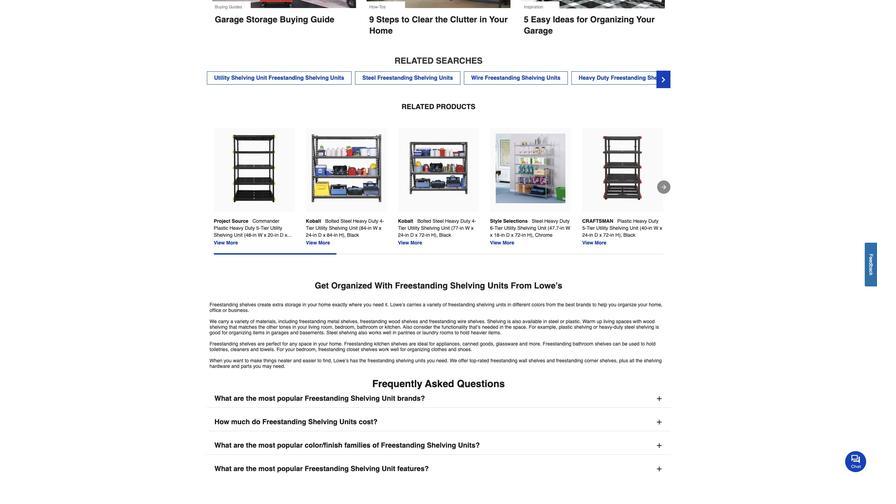 Task type: vqa. For each thing, say whether or not it's contained in the screenshot.


Task type: locate. For each thing, give the bounding box(es) containing it.
plus image inside what are the most popular color/finish families of freestanding shelving units? button
[[656, 443, 663, 450]]

3 popular from the top
[[277, 465, 303, 473]]

2 vertical spatial a
[[230, 319, 233, 325]]

a well-organized garage workspace with pegboard hooks and craftsman cabinets. image
[[212, 0, 356, 8]]

to inside 9 steps to clear the clutter in your home
[[402, 15, 409, 24]]

3 view more from the left
[[398, 240, 422, 246]]

4- inside bolted steel heavy duty 4- tier utility shelving unit (84-in w x 24-in d x 84-in h), black
[[380, 219, 384, 224]]

1 popular from the top
[[277, 395, 303, 403]]

4 view from the left
[[490, 240, 501, 246]]

2 plus image from the top
[[656, 419, 663, 426]]

2 wood from the left
[[643, 319, 655, 325]]

d inside bolted steel heavy duty 4- tier utility shelving unit (84-in w x 24-in d x 84-in h), black
[[318, 233, 322, 238]]

wood left also at left
[[388, 319, 400, 325]]

most for what are the most popular color/finish families of freestanding shelving units?
[[258, 442, 275, 450]]

w right (47.7-
[[566, 226, 570, 231]]

0 vertical spatial popular
[[277, 395, 303, 403]]

units?
[[458, 442, 480, 450]]

2 vertical spatial popular
[[277, 465, 303, 473]]

freestanding inside 'freestanding shelves create extra storage in your home exactly where you need it. lowe's carries a variety of freestanding shelving units in different colors from the best brands to help you organize your home, office or business.'
[[448, 302, 475, 308]]

for inside the we carry a variety of materials, including freestanding metal shelves, freestanding wood shelves and freestanding wire shelves. shelving is also available in steel or plastic. warm up living spaces with wood shelving that matches the other tones in your living room, bedroom, bathroom or kitchen. also consider the functionality that's needed in the space. for example, plastic shelving or heavy-duty steel shelving is good for organizing items in garages and basements. steel shelving also works well in pantries or laundry rooms to hold heavier items.
[[222, 330, 228, 336]]

need. right may
[[273, 364, 285, 369]]

freestanding
[[269, 75, 304, 81], [377, 75, 413, 81], [485, 75, 520, 81], [611, 75, 646, 81], [395, 281, 448, 291], [210, 302, 238, 308], [210, 341, 238, 347], [344, 341, 373, 347], [543, 341, 571, 347], [305, 395, 349, 403], [262, 418, 306, 426], [381, 442, 425, 450], [305, 465, 349, 473]]

steel inside steel heavy duty 6-tier utility shelving unit (47.7-in w x 18-in d x 72-in h), chrome
[[532, 219, 543, 224]]

popular
[[277, 395, 303, 403], [277, 442, 303, 450], [277, 465, 303, 473]]

more down craftsman
[[595, 240, 606, 246]]

your
[[308, 302, 317, 308], [638, 302, 648, 308], [298, 325, 307, 330], [318, 341, 328, 347], [285, 347, 295, 353]]

selections
[[503, 219, 528, 224]]

w right (77-
[[465, 226, 470, 231]]

1 4- from the left
[[380, 219, 384, 224]]

heavy duty freestanding shelving units
[[579, 75, 686, 81]]

0 horizontal spatial 4-
[[380, 219, 384, 224]]

you right help
[[609, 302, 616, 308]]

plus image inside what are the most popular freestanding shelving unit brands? button
[[656, 396, 663, 403]]

0 vertical spatial well
[[383, 330, 391, 336]]

business.
[[228, 308, 249, 313]]

view more button down '18-'
[[490, 240, 514, 247]]

your left 5
[[489, 15, 508, 24]]

2 popular from the top
[[277, 442, 303, 450]]

2 24- from the left
[[398, 233, 405, 238]]

kitchen.
[[385, 325, 402, 330]]

1 plus image from the top
[[656, 396, 663, 403]]

f e e d b a c k
[[868, 254, 874, 276]]

1 horizontal spatial bedroom,
[[335, 325, 356, 330]]

bathroom inside the we carry a variety of materials, including freestanding metal shelves, freestanding wood shelves and freestanding wire shelves. shelving is also available in steel or plastic. warm up living spaces with wood shelving that matches the other tones in your living room, bedroom, bathroom or kitchen. also consider the functionality that's needed in the space. for example, plastic shelving or heavy-duty steel shelving is good for organizing items in garages and basements. steel shelving also works well in pantries or laundry rooms to hold heavier items.
[[357, 325, 378, 330]]

1 most from the top
[[258, 395, 275, 403]]

1 kobalt from the left
[[306, 219, 321, 224]]

well right work
[[390, 347, 399, 353]]

1 bolted from the left
[[325, 219, 339, 224]]

0 horizontal spatial garage
[[215, 15, 244, 24]]

e up the b at the bottom right
[[868, 260, 874, 262]]

tier inside bolted steel heavy duty 4- tier utility shelving unit (84-in w x 24-in d x 84-in h), black
[[306, 226, 314, 231]]

5- down craftsman
[[582, 226, 587, 231]]

or left 'laundry'
[[417, 330, 421, 336]]

1 horizontal spatial your
[[636, 15, 655, 25]]

duty inside commander plastic heavy duty 5-tier utility shelving unit (48-in w x 20-in d x 72-in h), black
[[245, 226, 255, 231]]

also left the works
[[358, 330, 367, 336]]

h), inside commander plastic heavy duty 5-tier utility shelving unit (48-in w x 20-in d x 72-in h), black
[[226, 240, 233, 245]]

0 horizontal spatial units
[[339, 418, 357, 426]]

shelves up "pantries"
[[402, 319, 418, 325]]

more down style selections
[[503, 240, 514, 246]]

1 vertical spatial a
[[423, 302, 426, 308]]

lowe's left the has
[[334, 358, 349, 364]]

in
[[480, 15, 487, 24], [368, 226, 372, 231], [460, 226, 464, 231], [560, 226, 564, 231], [649, 226, 652, 231], [253, 233, 257, 238], [275, 233, 279, 238], [313, 233, 317, 238], [334, 233, 338, 238], [405, 233, 409, 238], [426, 233, 430, 238], [501, 233, 505, 238], [522, 233, 526, 238], [589, 233, 593, 238], [610, 233, 614, 238], [221, 240, 225, 245], [302, 302, 306, 308], [508, 302, 511, 308], [543, 319, 547, 325], [292, 325, 296, 330], [500, 325, 503, 330], [266, 330, 270, 336], [393, 330, 396, 336], [313, 341, 317, 347]]

that
[[229, 325, 237, 330]]

related searches
[[394, 56, 483, 66]]

0 horizontal spatial buying
[[215, 5, 228, 9]]

inspiration
[[524, 5, 543, 9]]

0 horizontal spatial of
[[250, 319, 254, 325]]

organizing inside the we carry a variety of materials, including freestanding metal shelves, freestanding wood shelves and freestanding wire shelves. shelving is also available in steel or plastic. warm up living spaces with wood shelving that matches the other tones in your living room, bedroom, bathroom or kitchen. also consider the functionality that's needed in the space. for example, plastic shelving or heavy-duty steel shelving is good for organizing items in garages and basements. steel shelving also works well in pantries or laundry rooms to hold heavier items.
[[229, 330, 252, 336]]

5 view from the left
[[582, 240, 593, 246]]

in inside freestanding shelves are perfect for any space in your home. freestanding kitchen shelves are ideal for appliances, canned goods, glassware and more. freestanding bathroom shelves can be used to hold toiletries, cleaners and towels. for your bedroom, freestanding closet shelves work well for organizing clothes and shoes.
[[313, 341, 317, 347]]

utility inside commander plastic heavy duty 5-tier utility shelving unit (48-in w x 20-in d x 72-in h), black
[[270, 226, 282, 231]]

1 horizontal spatial 5-
[[582, 226, 587, 231]]

freestanding up find,
[[318, 347, 345, 353]]

a black and white organizaed garage with a workstation, shelves with storage bins, bikes and more. image
[[521, 0, 665, 8]]

tier inside commander plastic heavy duty 5-tier utility shelving unit (48-in w x 20-in d x 72-in h), black
[[261, 226, 269, 231]]

what are the most popular freestanding shelving unit features? button
[[207, 461, 670, 478]]

most for what are the most popular freestanding shelving unit brands?
[[258, 395, 275, 403]]

space.
[[513, 325, 527, 330]]

shelves inside 'freestanding shelves create extra storage in your home exactly where you need it. lowe's carries a variety of freestanding shelving units in different colors from the best brands to help you organize your home, office or business.'
[[240, 302, 256, 308]]

1 horizontal spatial of
[[372, 442, 379, 450]]

shelving inside bolted steel heavy duty 4- tier utility shelving unit (84-in w x 24-in d x 84-in h), black
[[329, 226, 348, 231]]

clothes
[[431, 347, 447, 353]]

1 horizontal spatial wood
[[643, 319, 655, 325]]

plastic
[[617, 219, 632, 224], [214, 226, 228, 231]]

bedroom, right room,
[[335, 325, 356, 330]]

unit left '(84-'
[[349, 226, 358, 231]]

duty for bolted steel heavy duty 4- tier utility shelving unit (77-in w x 24-in d x 72-in h), black
[[460, 219, 470, 224]]

2 more from the left
[[318, 240, 330, 246]]

3 view from the left
[[398, 240, 409, 246]]

1 view more from the left
[[214, 240, 238, 246]]

steel up used
[[624, 325, 635, 330]]

0 horizontal spatial organizing
[[229, 330, 252, 336]]

w right (40- at the right top
[[654, 226, 658, 231]]

for right space.
[[529, 325, 536, 330]]

5
[[524, 15, 529, 25]]

we left offer
[[450, 358, 457, 364]]

any
[[289, 341, 297, 347]]

view
[[214, 240, 225, 246], [306, 240, 317, 246], [398, 240, 409, 246], [490, 240, 501, 246], [582, 240, 593, 246]]

1 horizontal spatial bolted
[[417, 219, 431, 224]]

variety inside 'freestanding shelves create extra storage in your home exactly where you need it. lowe's carries a variety of freestanding shelving units in different colors from the best brands to help you organize your home, office or business.'
[[427, 302, 441, 308]]

1 d from the left
[[280, 233, 283, 238]]

tier for bolted steel heavy duty 4- tier utility shelving unit (77-in w x 24-in d x 72-in h), black
[[398, 226, 406, 231]]

style selections
[[490, 219, 528, 224]]

0 horizontal spatial living
[[308, 325, 320, 330]]

it.
[[385, 302, 389, 308]]

view for steel heavy duty 6-tier utility shelving unit (47.7-in w x 18-in d x 72-in h), chrome
[[490, 240, 501, 246]]

home
[[369, 26, 393, 36]]

2 d from the left
[[318, 233, 322, 238]]

garage down buying guides
[[215, 15, 244, 24]]

1 horizontal spatial also
[[512, 319, 521, 325]]

2 5- from the left
[[582, 226, 587, 231]]

do
[[252, 418, 260, 426]]

to right used
[[641, 341, 645, 347]]

more for commander plastic heavy duty 5-tier utility shelving unit (48-in w x 20-in d x 72-in h), black
[[226, 240, 238, 246]]

we
[[210, 319, 217, 325], [450, 358, 457, 364]]

for down the inspiration link
[[577, 15, 588, 25]]

3 tier from the left
[[398, 226, 406, 231]]

utility inside bolted steel heavy duty 4- tier utility shelving unit (84-in w x 24-in d x 84-in h), black
[[316, 226, 327, 231]]

0 horizontal spatial plastic
[[214, 226, 228, 231]]

bolted steel heavy duty 4- tier utility shelving unit (84-in w x 24-in d x 84-in h), black
[[306, 219, 384, 238]]

0 vertical spatial what
[[214, 395, 232, 403]]

unit left (48-
[[234, 233, 243, 238]]

variety down "business."
[[235, 319, 249, 325]]

w for bolted steel heavy duty 4- tier utility shelving unit (84-in w x 24-in d x 84-in h), black
[[373, 226, 378, 231]]

black inside commander plastic heavy duty 5-tier utility shelving unit (48-in w x 20-in d x 72-in h), black
[[234, 240, 246, 245]]

wood
[[388, 319, 400, 325], [643, 319, 655, 325]]

0 vertical spatial hold
[[460, 330, 469, 336]]

view more for plastic heavy duty 5-tier utility shelving unit (40-in w x 24-in d x 72-in h), black
[[582, 240, 606, 246]]

9 steps to clear the clutter in your home
[[369, 15, 508, 36]]

24- inside the bolted steel heavy duty 4- tier utility shelving unit (77-in w x 24-in d x 72-in h), black
[[398, 233, 405, 238]]

office
[[210, 308, 221, 313]]

bathroom inside freestanding shelves are perfect for any space in your home. freestanding kitchen shelves are ideal for appliances, canned goods, glassware and more. freestanding bathroom shelves can be used to hold toiletries, cleaners and towels. for your bedroom, freestanding closet shelves work well for organizing clothes and shoes.
[[573, 341, 593, 347]]

black for bolted steel heavy duty 4- tier utility shelving unit (77-in w x 24-in d x 72-in h), black
[[439, 233, 451, 238]]

more down project source
[[226, 240, 238, 246]]

for inside 5 easy ideas for organizing your garage
[[577, 15, 588, 25]]

storage
[[285, 302, 301, 308]]

4 plus image from the top
[[656, 466, 663, 473]]

shelving inside the bolted steel heavy duty 4- tier utility shelving unit (77-in w x 24-in d x 72-in h), black
[[421, 226, 440, 231]]

w for bolted steel heavy duty 4- tier utility shelving unit (77-in w x 24-in d x 72-in h), black
[[465, 226, 470, 231]]

wood right "with"
[[643, 319, 655, 325]]

0 horizontal spatial hold
[[460, 330, 469, 336]]

goods,
[[480, 341, 495, 347]]

also left available
[[512, 319, 521, 325]]

commander
[[252, 219, 279, 224]]

duty
[[597, 75, 609, 81], [614, 325, 623, 330]]

9 steps to clear the clutter in your home link
[[367, 8, 511, 36]]

2 horizontal spatial 24-
[[582, 233, 589, 238]]

closet
[[347, 347, 359, 353]]

to left find,
[[317, 358, 322, 364]]

0 vertical spatial organizing
[[229, 330, 252, 336]]

plastic inside commander plastic heavy duty 5-tier utility shelving unit (48-in w x 20-in d x 72-in h), black
[[214, 226, 228, 231]]

0 vertical spatial bedroom,
[[335, 325, 356, 330]]

unit left (77-
[[441, 226, 450, 231]]

view more for bolted steel heavy duty 4- tier utility shelving unit (84-in w x 24-in d x 84-in h), black
[[306, 240, 330, 246]]

steel inside the bolted steel heavy duty 4- tier utility shelving unit (77-in w x 24-in d x 72-in h), black
[[433, 219, 444, 224]]

2 bolted from the left
[[417, 219, 431, 224]]

shelves left work
[[361, 347, 377, 353]]

5 tier from the left
[[587, 226, 595, 231]]

24- inside plastic heavy duty 5-tier utility shelving unit (40-in w x 24-in d x 72-in h), black
[[582, 233, 589, 238]]

0 horizontal spatial bolted
[[325, 219, 339, 224]]

0 vertical spatial variety
[[427, 302, 441, 308]]

buying left the guides
[[215, 5, 228, 9]]

1 vertical spatial popular
[[277, 442, 303, 450]]

freestanding up basements.
[[299, 319, 326, 325]]

are for what are the most popular freestanding shelving unit features?
[[234, 465, 244, 473]]

toiletries,
[[210, 347, 229, 353]]

heavy inside commander plastic heavy duty 5-tier utility shelving unit (48-in w x 20-in d x 72-in h), black
[[230, 226, 243, 231]]

shelving inside 'freestanding shelves create extra storage in your home exactly where you need it. lowe's carries a variety of freestanding shelving units in different colors from the best brands to help you organize your home, office or business.'
[[476, 302, 494, 308]]

5 d from the left
[[595, 233, 598, 238]]

3 d from the left
[[410, 233, 414, 238]]

1 vertical spatial most
[[258, 442, 275, 450]]

easier
[[303, 358, 316, 364]]

plastic right craftsman
[[617, 219, 632, 224]]

organized
[[331, 281, 372, 291]]

bolted steel heavy duty 4-tier utility shelving unit (84-in w x 24-in d x 84-in h), black image
[[311, 134, 381, 203]]

your up space
[[298, 325, 307, 330]]

0 vertical spatial we
[[210, 319, 217, 325]]

bathroom up the corner
[[573, 341, 593, 347]]

arrow right image
[[660, 184, 667, 191]]

chat invite button image
[[845, 451, 867, 473]]

bolted steel heavy duty 4-tier utility shelving unit (77-in w x 24-in d x 72-in h), black image
[[404, 134, 473, 203]]

popular for what are the most popular freestanding shelving unit brands?
[[277, 395, 303, 403]]

1 tier from the left
[[261, 226, 269, 231]]

freestanding inside freestanding shelves are perfect for any space in your home. freestanding kitchen shelves are ideal for appliances, canned goods, glassware and more. freestanding bathroom shelves can be used to hold toiletries, cleaners and towels. for your bedroom, freestanding closet shelves work well for organizing clothes and shoes.
[[318, 347, 345, 353]]

24- for bolted steel heavy duty 4- tier utility shelving unit (77-in w x 24-in d x 72-in h), black
[[398, 233, 405, 238]]

24-
[[306, 233, 313, 238], [398, 233, 405, 238], [582, 233, 589, 238]]

work
[[379, 347, 389, 353]]

24- inside bolted steel heavy duty 4- tier utility shelving unit (84-in w x 24-in d x 84-in h), black
[[306, 233, 313, 238]]

1 5- from the left
[[256, 226, 261, 231]]

0 horizontal spatial 24-
[[306, 233, 313, 238]]

0 horizontal spatial variety
[[235, 319, 249, 325]]

1 vertical spatial we
[[450, 358, 457, 364]]

0 vertical spatial of
[[443, 302, 447, 308]]

1 vertical spatial lowe's
[[390, 302, 405, 308]]

0 horizontal spatial we
[[210, 319, 217, 325]]

garage down 'easy'
[[524, 26, 553, 36]]

organizing up cleaners
[[229, 330, 252, 336]]

2 vertical spatial lowe's
[[334, 358, 349, 364]]

view more for steel heavy duty 6-tier utility shelving unit (47.7-in w x 18-in d x 72-in h), chrome
[[490, 240, 514, 246]]

view for plastic heavy duty 5-tier utility shelving unit (40-in w x 24-in d x 72-in h), black
[[582, 240, 593, 246]]

24- for bolted steel heavy duty 4- tier utility shelving unit (84-in w x 24-in d x 84-in h), black
[[306, 233, 313, 238]]

black for bolted steel heavy duty 4- tier utility shelving unit (84-in w x 24-in d x 84-in h), black
[[347, 233, 359, 238]]

d inside commander plastic heavy duty 5-tier utility shelving unit (48-in w x 20-in d x 72-in h), black
[[280, 233, 283, 238]]

what are the most popular freestanding shelving unit brands? button
[[207, 390, 670, 408]]

0 horizontal spatial 5-
[[256, 226, 261, 231]]

h), inside plastic heavy duty 5-tier utility shelving unit (40-in w x 24-in d x 72-in h), black
[[615, 233, 622, 238]]

1 vertical spatial buying
[[280, 15, 308, 24]]

1 24- from the left
[[306, 233, 313, 238]]

1 view more button from the left
[[214, 240, 238, 247]]

unit inside commander plastic heavy duty 5-tier utility shelving unit (48-in w x 20-in d x 72-in h), black
[[234, 233, 243, 238]]

view more down the bolted steel heavy duty 4- tier utility shelving unit (77-in w x 24-in d x 72-in h), black
[[398, 240, 422, 246]]

your inside 5 easy ideas for organizing your garage
[[636, 15, 655, 25]]

1 horizontal spatial a
[[423, 302, 426, 308]]

view more button for commander plastic heavy duty 5-tier utility shelving unit (48-in w x 20-in d x 72-in h), black
[[214, 240, 238, 247]]

variety down the get organized with freestanding shelving units from lowe's
[[427, 302, 441, 308]]

5- down commander
[[256, 226, 261, 231]]

plus image inside what are the most popular freestanding shelving unit features? button
[[656, 466, 663, 473]]

utility inside the bolted steel heavy duty 4- tier utility shelving unit (77-in w x 24-in d x 72-in h), black
[[408, 226, 420, 231]]

for down "pantries"
[[400, 347, 406, 353]]

shelving inside 'button'
[[522, 75, 545, 81]]

shelves down 'items'
[[240, 341, 256, 347]]

3 24- from the left
[[582, 233, 589, 238]]

w right '(84-'
[[373, 226, 378, 231]]

commander plastic heavy duty 5-tier utility shelving unit (48-in w x 20-in d x 72-in h), black image
[[219, 134, 289, 203]]

1 what from the top
[[214, 395, 232, 403]]

view more down '18-'
[[490, 240, 514, 246]]

1 horizontal spatial bathroom
[[573, 341, 593, 347]]

top-
[[470, 358, 478, 364]]

d
[[280, 233, 283, 238], [318, 233, 322, 238], [410, 233, 414, 238], [506, 233, 510, 238], [595, 233, 598, 238]]

units inside 'freestanding shelves create extra storage in your home exactly where you need it. lowe's carries a variety of freestanding shelving units in different colors from the best brands to help you organize your home, office or business.'
[[496, 302, 506, 308]]

a inside 'button'
[[868, 268, 874, 271]]

3 what from the top
[[214, 465, 232, 473]]

shelving
[[329, 226, 348, 231], [421, 226, 440, 231], [517, 226, 536, 231], [610, 226, 628, 231], [214, 233, 233, 238], [450, 281, 485, 291], [487, 319, 506, 325], [351, 395, 380, 403], [308, 418, 337, 426], [427, 442, 456, 450], [351, 465, 380, 473]]

0 vertical spatial lowe's
[[534, 281, 562, 291]]

1 horizontal spatial hold
[[646, 341, 656, 347]]

are for what are the most popular color/finish families of freestanding shelving units?
[[234, 442, 244, 450]]

1 vertical spatial variety
[[235, 319, 249, 325]]

view more button down the project
[[214, 240, 238, 247]]

unit up chrome in the top right of the page
[[538, 226, 546, 231]]

0 horizontal spatial duty
[[597, 75, 609, 81]]

parts
[[241, 364, 252, 369]]

h), inside bolted steel heavy duty 4- tier utility shelving unit (84-in w x 24-in d x 84-in h), black
[[339, 233, 346, 238]]

2 most from the top
[[258, 442, 275, 450]]

0 horizontal spatial bathroom
[[357, 325, 378, 330]]

5-
[[256, 226, 261, 231], [582, 226, 587, 231]]

well right the works
[[383, 330, 391, 336]]

bedroom, up easier
[[296, 347, 317, 353]]

1 vertical spatial units
[[339, 418, 357, 426]]

bolted inside bolted steel heavy duty 4- tier utility shelving unit (84-in w x 24-in d x 84-in h), black
[[325, 219, 339, 224]]

2 horizontal spatial a
[[868, 268, 874, 271]]

1 vertical spatial bathroom
[[573, 341, 593, 347]]

bedroom, inside freestanding shelves are perfect for any space in your home. freestanding kitchen shelves are ideal for appliances, canned goods, glassware and more. freestanding bathroom shelves can be used to hold toiletries, cleaners and towels. for your bedroom, freestanding closet shelves work well for organizing clothes and shoes.
[[296, 347, 317, 353]]

view for bolted steel heavy duty 4- tier utility shelving unit (84-in w x 24-in d x 84-in h), black
[[306, 240, 317, 246]]

plus image
[[656, 396, 663, 403], [656, 419, 663, 426], [656, 443, 663, 450], [656, 466, 663, 473]]

1 vertical spatial what
[[214, 442, 232, 450]]

f e e d b a c k button
[[865, 243, 877, 287]]

1 horizontal spatial shelves,
[[600, 358, 618, 364]]

for left 'any'
[[282, 341, 288, 347]]

heavy inside plastic heavy duty 5-tier utility shelving unit (40-in w x 24-in d x 72-in h), black
[[633, 219, 647, 224]]

5 view more from the left
[[582, 240, 606, 246]]

4 view more button from the left
[[490, 240, 514, 247]]

bedroom, inside the we carry a variety of materials, including freestanding metal shelves, freestanding wood shelves and freestanding wire shelves. shelving is also available in steel or plastic. warm up living spaces with wood shelving that matches the other tones in your living room, bedroom, bathroom or kitchen. also consider the functionality that's needed in the space. for example, plastic shelving or heavy-duty steel shelving is good for organizing items in garages and basements. steel shelving also works well in pantries or laundry rooms to hold heavier items.
[[335, 325, 356, 330]]

garage inside 5 easy ideas for organizing your garage
[[524, 26, 553, 36]]

duty for bolted steel heavy duty 4- tier utility shelving unit (84-in w x 24-in d x 84-in h), black
[[368, 219, 378, 224]]

living right 'up' on the bottom
[[604, 319, 615, 325]]

4 d from the left
[[506, 233, 510, 238]]

related products
[[402, 103, 475, 111]]

0 vertical spatial units
[[487, 281, 508, 291]]

0 horizontal spatial bedroom,
[[296, 347, 317, 353]]

0 vertical spatial most
[[258, 395, 275, 403]]

unit inside the bolted steel heavy duty 4- tier utility shelving unit (77-in w x 24-in d x 72-in h), black
[[441, 226, 450, 231]]

unit down frequently
[[382, 395, 395, 403]]

asked
[[425, 379, 454, 390]]

lowe's
[[534, 281, 562, 291], [390, 302, 405, 308], [334, 358, 349, 364]]

get organized with freestanding shelving units from lowe's
[[315, 281, 562, 291]]

most for what are the most popular freestanding shelving unit features?
[[258, 465, 275, 473]]

unit inside steel heavy duty 6-tier utility shelving unit (47.7-in w x 18-in d x 72-in h), chrome
[[538, 226, 546, 231]]

2 view from the left
[[306, 240, 317, 246]]

plus image for brands?
[[656, 396, 663, 403]]

your left home
[[308, 302, 317, 308]]

9
[[369, 15, 374, 24]]

1 horizontal spatial for
[[529, 325, 536, 330]]

when
[[210, 358, 222, 364]]

canned
[[462, 341, 478, 347]]

the
[[435, 15, 448, 24], [557, 302, 564, 308], [258, 325, 265, 330], [434, 325, 440, 330], [505, 325, 512, 330], [359, 358, 366, 364], [636, 358, 643, 364], [246, 395, 256, 403], [246, 442, 256, 450], [246, 465, 256, 473]]

2 tier from the left
[[306, 226, 314, 231]]

units for from
[[487, 281, 508, 291]]

shelving
[[231, 75, 255, 81], [305, 75, 329, 81], [414, 75, 437, 81], [522, 75, 545, 81], [648, 75, 671, 81], [476, 302, 494, 308], [210, 325, 228, 330], [574, 325, 592, 330], [636, 325, 654, 330], [339, 330, 357, 336], [396, 358, 414, 364], [644, 358, 662, 364]]

1 horizontal spatial lowe's
[[390, 302, 405, 308]]

view more button for bolted steel heavy duty 4- tier utility shelving unit (84-in w x 24-in d x 84-in h), black
[[306, 240, 330, 247]]

e up d
[[868, 257, 874, 260]]

utility shelving unit freestanding shelving units
[[214, 75, 344, 81]]

hold inside the we carry a variety of materials, including freestanding metal shelves, freestanding wood shelves and freestanding wire shelves. shelving is also available in steel or plastic. warm up living spaces with wood shelving that matches the other tones in your living room, bedroom, bathroom or kitchen. also consider the functionality that's needed in the space. for example, plastic shelving or heavy-duty steel shelving is good for organizing items in garages and basements. steel shelving also works well in pantries or laundry rooms to hold heavier items.
[[460, 330, 469, 336]]

what for what are the most popular freestanding shelving unit features?
[[214, 465, 232, 473]]

0 vertical spatial shelves,
[[341, 319, 359, 325]]

we left carry
[[210, 319, 217, 325]]

(47.7-
[[548, 226, 561, 231]]

1 view from the left
[[214, 240, 225, 246]]

2 vertical spatial of
[[372, 442, 379, 450]]

hold right used
[[646, 341, 656, 347]]

shelves right wall
[[529, 358, 545, 364]]

more down the bolted steel heavy duty 4- tier utility shelving unit (77-in w x 24-in d x 72-in h), black
[[410, 240, 422, 246]]

freestanding up the rooms at right
[[429, 319, 456, 325]]

or left plastic.
[[560, 319, 564, 325]]

shelves inside 'when you want to make things neater and easier to find, lowe's has the freestanding shelving units you need. we offer top-rated freestanding wall shelves and freestanding corner shelves, plus all the shelving hardware and parts you may need.'
[[529, 358, 545, 364]]

steel inside button
[[362, 75, 376, 81]]

and up 'any'
[[290, 330, 298, 336]]

view more button down the bolted steel heavy duty 4- tier utility shelving unit (77-in w x 24-in d x 72-in h), black
[[398, 240, 422, 247]]

metal
[[327, 319, 339, 325]]

view more button for steel heavy duty 6-tier utility shelving unit (47.7-in w x 18-in d x 72-in h), chrome
[[490, 240, 514, 247]]

your right the organizing
[[636, 15, 655, 25]]

5 more from the left
[[595, 240, 606, 246]]

0 horizontal spatial also
[[358, 330, 367, 336]]

freestanding down glassware
[[490, 358, 517, 364]]

d inside plastic heavy duty 5-tier utility shelving unit (40-in w x 24-in d x 72-in h), black
[[595, 233, 598, 238]]

tier
[[261, 226, 269, 231], [306, 226, 314, 231], [398, 226, 406, 231], [494, 226, 503, 231], [587, 226, 595, 231]]

bolted inside the bolted steel heavy duty 4- tier utility shelving unit (77-in w x 24-in d x 72-in h), black
[[417, 219, 431, 224]]

of up 'items'
[[250, 319, 254, 325]]

4 view more from the left
[[490, 240, 514, 246]]

1 horizontal spatial duty
[[614, 325, 623, 330]]

need
[[373, 302, 384, 308]]

2 4- from the left
[[472, 219, 476, 224]]

1 vertical spatial organizing
[[407, 347, 430, 353]]

5 view more button from the left
[[582, 240, 606, 247]]

tier inside steel heavy duty 6-tier utility shelving unit (47.7-in w x 18-in d x 72-in h), chrome
[[494, 226, 503, 231]]

1 vertical spatial also
[[358, 330, 367, 336]]

freestanding shelves create extra storage in your home exactly where you need it. lowe's carries a variety of freestanding shelving units in different colors from the best brands to help you organize your home, office or business.
[[210, 302, 662, 313]]

plastic inside plastic heavy duty 5-tier utility shelving unit (40-in w x 24-in d x 72-in h), black
[[617, 219, 632, 224]]

what for what are the most popular freestanding shelving unit brands?
[[214, 395, 232, 403]]

perfect
[[266, 341, 281, 347]]

is right "with"
[[656, 325, 659, 330]]

to inside freestanding shelves are perfect for any space in your home. freestanding kitchen shelves are ideal for appliances, canned goods, glassware and more. freestanding bathroom shelves can be used to hold toiletries, cleaners and towels. for your bedroom, freestanding closet shelves work well for organizing clothes and shoes.
[[641, 341, 645, 347]]

shoes.
[[458, 347, 472, 353]]

things
[[263, 358, 277, 364]]

2 kobalt from the left
[[398, 219, 413, 224]]

1 horizontal spatial buying
[[280, 15, 308, 24]]

1 horizontal spatial steel
[[624, 325, 635, 330]]

a right carry
[[230, 319, 233, 325]]

4 tier from the left
[[494, 226, 503, 231]]

4 more from the left
[[503, 240, 514, 246]]

view more down the project
[[214, 240, 238, 246]]

freestanding inside 'button'
[[485, 75, 520, 81]]

0 vertical spatial bathroom
[[357, 325, 378, 330]]

2 horizontal spatial of
[[443, 302, 447, 308]]

2 view more button from the left
[[306, 240, 330, 247]]

heavy inside bolted steel heavy duty 4- tier utility shelving unit (84-in w x 24-in d x 84-in h), black
[[353, 219, 367, 224]]

1 vertical spatial duty
[[614, 325, 623, 330]]

hold down wire
[[460, 330, 469, 336]]

tier inside the bolted steel heavy duty 4- tier utility shelving unit (77-in w x 24-in d x 72-in h), black
[[398, 226, 406, 231]]

view for bolted steel heavy duty 4- tier utility shelving unit (77-in w x 24-in d x 72-in h), black
[[398, 240, 409, 246]]

up
[[597, 319, 602, 325]]

freestanding up wire
[[448, 302, 475, 308]]

cost?
[[359, 418, 377, 426]]

1 horizontal spatial 4-
[[472, 219, 476, 224]]

plastic down the project
[[214, 226, 228, 231]]

kobalt for bolted steel heavy duty 4- tier utility shelving unit (84-in w x 24-in d x 84-in h), black
[[306, 219, 321, 224]]

d inside the bolted steel heavy duty 4- tier utility shelving unit (77-in w x 24-in d x 72-in h), black
[[410, 233, 414, 238]]

0 vertical spatial duty
[[597, 75, 609, 81]]

buying down buying guides link
[[280, 15, 308, 24]]

e
[[868, 257, 874, 260], [868, 260, 874, 262]]

to left help
[[592, 302, 597, 308]]

3 most from the top
[[258, 465, 275, 473]]

home.
[[329, 341, 343, 347]]

organize
[[618, 302, 637, 308]]

1 vertical spatial garage
[[524, 26, 553, 36]]

0 vertical spatial for
[[529, 325, 536, 330]]

1 more from the left
[[226, 240, 238, 246]]

0 horizontal spatial wood
[[388, 319, 400, 325]]

2 view more from the left
[[306, 240, 330, 246]]

2 e from the top
[[868, 260, 874, 262]]

or right the office at the bottom left of the page
[[223, 308, 227, 313]]

scrollbar
[[214, 254, 336, 255]]

0 horizontal spatial shelves,
[[341, 319, 359, 325]]

plus image for features?
[[656, 466, 663, 473]]

and left parts
[[231, 364, 240, 369]]

utility
[[214, 75, 230, 81], [270, 226, 282, 231], [316, 226, 327, 231], [408, 226, 420, 231], [504, 226, 516, 231], [596, 226, 608, 231]]

unit left features?
[[382, 465, 395, 473]]

2 vertical spatial most
[[258, 465, 275, 473]]

0 horizontal spatial for
[[277, 347, 284, 353]]

the inside 'freestanding shelves create extra storage in your home exactly where you need it. lowe's carries a variety of freestanding shelving units in different colors from the best brands to help you organize your home, office or business.'
[[557, 302, 564, 308]]

freestanding up the works
[[360, 319, 387, 325]]

a white basement with black storage totes on one shelving unit and blue storage totes on another. image
[[367, 0, 511, 8]]

w left 20-
[[258, 233, 263, 238]]

of right families
[[372, 442, 379, 450]]

units left from
[[487, 281, 508, 291]]

clear
[[412, 15, 433, 24]]

matches
[[238, 325, 257, 330]]

0 horizontal spatial steel
[[548, 319, 559, 325]]

rooms
[[440, 330, 453, 336]]

is left space.
[[507, 319, 511, 325]]

1 vertical spatial plastic
[[214, 226, 228, 231]]

craftsman
[[582, 219, 613, 224]]

0 horizontal spatial lowe's
[[334, 358, 349, 364]]

shelves left create on the bottom left of page
[[240, 302, 256, 308]]

hold
[[460, 330, 469, 336], [646, 341, 656, 347]]

black inside the bolted steel heavy duty 4- tier utility shelving unit (77-in w x 24-in d x 72-in h), black
[[439, 233, 451, 238]]

view more button down craftsman
[[582, 240, 606, 247]]

0 horizontal spatial your
[[489, 15, 508, 24]]

0 vertical spatial a
[[868, 268, 874, 271]]

how much do freestanding shelving units cost? button
[[207, 414, 670, 432]]

w
[[373, 226, 378, 231], [465, 226, 470, 231], [566, 226, 570, 231], [654, 226, 658, 231], [258, 233, 263, 238]]

2 vertical spatial what
[[214, 465, 232, 473]]

well
[[383, 330, 391, 336], [390, 347, 399, 353]]

1 vertical spatial of
[[250, 319, 254, 325]]

lowe's up from
[[534, 281, 562, 291]]

your
[[489, 15, 508, 24], [636, 15, 655, 25]]

1 vertical spatial well
[[390, 347, 399, 353]]

has
[[350, 358, 358, 364]]

tier for bolted steel heavy duty 4- tier utility shelving unit (84-in w x 24-in d x 84-in h), black
[[306, 226, 314, 231]]

and
[[420, 319, 428, 325], [290, 330, 298, 336], [519, 341, 528, 347], [250, 347, 259, 353], [448, 347, 456, 353], [293, 358, 301, 364], [547, 358, 555, 364], [231, 364, 240, 369]]

0 horizontal spatial kobalt
[[306, 219, 321, 224]]

1 horizontal spatial 24-
[[398, 233, 405, 238]]

0 vertical spatial also
[[512, 319, 521, 325]]

may
[[262, 364, 272, 369]]

3 plus image from the top
[[656, 443, 663, 450]]

3 more from the left
[[410, 240, 422, 246]]

organizing left the clothes
[[407, 347, 430, 353]]

and right wall
[[547, 358, 555, 364]]

1 horizontal spatial we
[[450, 358, 457, 364]]

1 vertical spatial bedroom,
[[296, 347, 317, 353]]

inspiration link
[[521, 0, 665, 13]]

well inside freestanding shelves are perfect for any space in your home. freestanding kitchen shelves are ideal for appliances, canned goods, glassware and more. freestanding bathroom shelves can be used to hold toiletries, cleaners and towels. for your bedroom, freestanding closet shelves work well for organizing clothes and shoes.
[[390, 347, 399, 353]]

more for steel heavy duty 6-tier utility shelving unit (47.7-in w x 18-in d x 72-in h), chrome
[[503, 240, 514, 246]]

or inside 'freestanding shelves create extra storage in your home exactly where you need it. lowe's carries a variety of freestanding shelving units in different colors from the best brands to help you organize your home, office or business.'
[[223, 308, 227, 313]]

duty inside steel heavy duty 6-tier utility shelving unit (47.7-in w x 18-in d x 72-in h), chrome
[[560, 219, 570, 224]]

tos
[[379, 5, 386, 9]]

2 what from the top
[[214, 442, 232, 450]]

0 vertical spatial plastic
[[617, 219, 632, 224]]

4- for bolted steel heavy duty 4- tier utility shelving unit (84-in w x 24-in d x 84-in h), black
[[380, 219, 384, 224]]

3 view more button from the left
[[398, 240, 422, 247]]

1 horizontal spatial garage
[[524, 26, 553, 36]]

1 vertical spatial for
[[277, 347, 284, 353]]



Task type: describe. For each thing, give the bounding box(es) containing it.
d for commander plastic heavy duty 5-tier utility shelving unit (48-in w x 20-in d x 72-in h), black
[[280, 233, 283, 238]]

1 e from the top
[[868, 257, 874, 260]]

h), inside steel heavy duty 6-tier utility shelving unit (47.7-in w x 18-in d x 72-in h), chrome
[[527, 233, 534, 238]]

cleaners
[[231, 347, 249, 353]]

heavy inside the bolted steel heavy duty 4- tier utility shelving unit (77-in w x 24-in d x 72-in h), black
[[445, 219, 459, 224]]

shelves inside the we carry a variety of materials, including freestanding metal shelves, freestanding wood shelves and freestanding wire shelves. shelving is also available in steel or plastic. warm up living spaces with wood shelving that matches the other tones in your living room, bedroom, bathroom or kitchen. also consider the functionality that's needed in the space. for example, plastic shelving or heavy-duty steel shelving is good for organizing items in garages and basements. steel shelving also works well in pantries or laundry rooms to hold heavier items.
[[402, 319, 418, 325]]

functionality
[[442, 325, 468, 330]]

the inside 9 steps to clear the clutter in your home
[[435, 15, 448, 24]]

shelves down "pantries"
[[391, 341, 408, 347]]

including
[[278, 319, 298, 325]]

shelves left can
[[595, 341, 611, 347]]

heavy duty freestanding shelving units button
[[571, 71, 694, 85]]

from
[[511, 281, 532, 291]]

d inside steel heavy duty 6-tier utility shelving unit (47.7-in w x 18-in d x 72-in h), chrome
[[506, 233, 510, 238]]

what are the most popular color/finish families of freestanding shelving units?
[[214, 442, 480, 450]]

available
[[523, 319, 542, 325]]

shelving inside steel heavy duty 6-tier utility shelving unit (47.7-in w x 18-in d x 72-in h), chrome
[[517, 226, 536, 231]]

h), for bolted steel heavy duty 4- tier utility shelving unit (84-in w x 24-in d x 84-in h), black
[[339, 233, 346, 238]]

to right the want
[[245, 358, 249, 364]]

d
[[868, 262, 874, 265]]

duty inside button
[[597, 75, 609, 81]]

your left home,
[[638, 302, 648, 308]]

related
[[394, 56, 434, 66]]

kobalt for bolted steel heavy duty 4- tier utility shelving unit (77-in w x 24-in d x 72-in h), black
[[398, 219, 413, 224]]

style
[[490, 219, 502, 224]]

storage
[[246, 15, 277, 24]]

view more for bolted steel heavy duty 4- tier utility shelving unit (77-in w x 24-in d x 72-in h), black
[[398, 240, 422, 246]]

black inside plastic heavy duty 5-tier utility shelving unit (40-in w x 24-in d x 72-in h), black
[[623, 233, 635, 238]]

needed
[[482, 325, 498, 330]]

of inside the we carry a variety of materials, including freestanding metal shelves, freestanding wood shelves and freestanding wire shelves. shelving is also available in steel or plastic. warm up living spaces with wood shelving that matches the other tones in your living room, bedroom, bathroom or kitchen. also consider the functionality that's needed in the space. for example, plastic shelving or heavy-duty steel shelving is good for organizing items in garages and basements. steel shelving also works well in pantries or laundry rooms to hold heavier items.
[[250, 319, 254, 325]]

shelves, inside 'when you want to make things neater and easier to find, lowe's has the freestanding shelving units you need. we offer top-rated freestanding wall shelves and freestanding corner shelves, plus all the shelving hardware and parts you may need.'
[[600, 358, 618, 364]]

your inside 9 steps to clear the clutter in your home
[[489, 15, 508, 24]]

h), for commander plastic heavy duty 5-tier utility shelving unit (48-in w x 20-in d x 72-in h), black
[[226, 240, 233, 245]]

duty for commander plastic heavy duty 5-tier utility shelving unit (48-in w x 20-in d x 72-in h), black
[[245, 226, 255, 231]]

for inside freestanding shelves are perfect for any space in your home. freestanding kitchen shelves are ideal for appliances, canned goods, glassware and more. freestanding bathroom shelves can be used to hold toiletries, cleaners and towels. for your bedroom, freestanding closet shelves work well for organizing clothes and shoes.
[[277, 347, 284, 353]]

and up make
[[250, 347, 259, 353]]

steel freestanding shelving units button
[[355, 71, 460, 85]]

72- inside steel heavy duty 6-tier utility shelving unit (47.7-in w x 18-in d x 72-in h), chrome
[[515, 233, 522, 238]]

unit inside plastic heavy duty 5-tier utility shelving unit (40-in w x 24-in d x 72-in h), black
[[630, 226, 638, 231]]

shelving inside plastic heavy duty 5-tier utility shelving unit (40-in w x 24-in d x 72-in h), black
[[610, 226, 628, 231]]

variety inside the we carry a variety of materials, including freestanding metal shelves, freestanding wood shelves and freestanding wire shelves. shelving is also available in steel or plastic. warm up living spaces with wood shelving that matches the other tones in your living room, bedroom, bathroom or kitchen. also consider the functionality that's needed in the space. for example, plastic shelving or heavy-duty steel shelving is good for organizing items in garages and basements. steel shelving also works well in pantries or laundry rooms to hold heavier items.
[[235, 319, 249, 325]]

freestanding inside 'freestanding shelves create extra storage in your home exactly where you need it. lowe's carries a variety of freestanding shelving units in different colors from the best brands to help you organize your home, office or business.'
[[210, 302, 238, 308]]

to inside 'freestanding shelves create extra storage in your home exactly where you need it. lowe's carries a variety of freestanding shelving units in different colors from the best brands to help you organize your home, office or business.'
[[592, 302, 597, 308]]

view more for commander plastic heavy duty 5-tier utility shelving unit (48-in w x 20-in d x 72-in h), black
[[214, 240, 238, 246]]

unit
[[256, 75, 267, 81]]

good
[[210, 330, 220, 336]]

your left home.
[[318, 341, 328, 347]]

5- inside plastic heavy duty 5-tier utility shelving unit (40-in w x 24-in d x 72-in h), black
[[582, 226, 587, 231]]

for inside the we carry a variety of materials, including freestanding metal shelves, freestanding wood shelves and freestanding wire shelves. shelving is also available in steel or plastic. warm up living spaces with wood shelving that matches the other tones in your living room, bedroom, bathroom or kitchen. also consider the functionality that's needed in the space. for example, plastic shelving or heavy-duty steel shelving is good for organizing items in garages and basements. steel shelving also works well in pantries or laundry rooms to hold heavier items.
[[529, 325, 536, 330]]

a inside 'freestanding shelves create extra storage in your home exactly where you need it. lowe's carries a variety of freestanding shelving units in different colors from the best brands to help you organize your home, office or business.'
[[423, 302, 426, 308]]

h), for bolted steel heavy duty 4- tier utility shelving unit (77-in w x 24-in d x 72-in h), black
[[431, 233, 438, 238]]

glassware
[[496, 341, 518, 347]]

f
[[868, 254, 874, 257]]

how-
[[369, 5, 379, 9]]

2 horizontal spatial lowe's
[[534, 281, 562, 291]]

duty inside the we carry a variety of materials, including freestanding metal shelves, freestanding wood shelves and freestanding wire shelves. shelving is also available in steel or plastic. warm up living spaces with wood shelving that matches the other tones in your living room, bedroom, bathroom or kitchen. also consider the functionality that's needed in the space. for example, plastic shelving or heavy-duty steel shelving is good for organizing items in garages and basements. steel shelving also works well in pantries or laundry rooms to hold heavier items.
[[614, 325, 623, 330]]

lowe's inside 'freestanding shelves create extra storage in your home exactly where you need it. lowe's carries a variety of freestanding shelving units in different colors from the best brands to help you organize your home, office or business.'
[[390, 302, 405, 308]]

72- inside plastic heavy duty 5-tier utility shelving unit (40-in w x 24-in d x 72-in h), black
[[603, 233, 610, 238]]

what are the most popular freestanding shelving unit brands?
[[214, 395, 425, 403]]

are for what are the most popular freestanding shelving unit brands?
[[234, 395, 244, 403]]

view for commander plastic heavy duty 5-tier utility shelving unit (48-in w x 20-in d x 72-in h), black
[[214, 240, 225, 246]]

we inside the we carry a variety of materials, including freestanding metal shelves, freestanding wood shelves and freestanding wire shelves. shelving is also available in steel or plastic. warm up living spaces with wood shelving that matches the other tones in your living room, bedroom, bathroom or kitchen. also consider the functionality that's needed in the space. for example, plastic shelving or heavy-duty steel shelving is good for organizing items in garages and basements. steel shelving also works well in pantries or laundry rooms to hold heavier items.
[[210, 319, 217, 325]]

steps
[[376, 15, 399, 24]]

84-
[[327, 233, 334, 238]]

utility inside 'button'
[[214, 75, 230, 81]]

what for what are the most popular color/finish families of freestanding shelving units?
[[214, 442, 232, 450]]

bolted for 84-
[[325, 219, 339, 224]]

tier inside plastic heavy duty 5-tier utility shelving unit (40-in w x 24-in d x 72-in h), black
[[587, 226, 595, 231]]

popular for what are the most popular freestanding shelving unit features?
[[277, 465, 303, 473]]

organizing inside freestanding shelves are perfect for any space in your home. freestanding kitchen shelves are ideal for appliances, canned goods, glassware and more. freestanding bathroom shelves can be used to hold toiletries, cleaners and towels. for your bedroom, freestanding closet shelves work well for organizing clothes and shoes.
[[407, 347, 430, 353]]

how much do freestanding shelving units cost?
[[214, 418, 377, 426]]

guide
[[311, 15, 334, 24]]

garage storage buying guide link
[[212, 8, 356, 25]]

get
[[315, 281, 329, 291]]

offer
[[458, 358, 468, 364]]

units inside 'when you want to make things neater and easier to find, lowe's has the freestanding shelving units you need. we offer top-rated freestanding wall shelves and freestanding corner shelves, plus all the shelving hardware and parts you may need.'
[[415, 358, 426, 364]]

materials,
[[256, 319, 277, 325]]

0 vertical spatial garage
[[215, 15, 244, 24]]

can
[[613, 341, 621, 347]]

more for bolted steel heavy duty 4- tier utility shelving unit (77-in w x 24-in d x 72-in h), black
[[410, 240, 422, 246]]

d for bolted steel heavy duty 4- tier utility shelving unit (84-in w x 24-in d x 84-in h), black
[[318, 233, 322, 238]]

to inside the we carry a variety of materials, including freestanding metal shelves, freestanding wood shelves and freestanding wire shelves. shelving is also available in steel or plastic. warm up living spaces with wood shelving that matches the other tones in your living room, bedroom, bathroom or kitchen. also consider the functionality that's needed in the space. for example, plastic shelving or heavy-duty steel shelving is good for organizing items in garages and basements. steel shelving also works well in pantries or laundry rooms to hold heavier items.
[[455, 330, 459, 336]]

plastic heavy duty 5-tier utility shelving unit (40-in w x 24-in d x 72-in h), black image
[[588, 134, 658, 203]]

brands
[[576, 302, 591, 308]]

plus image for freestanding
[[656, 443, 663, 450]]

duty inside plastic heavy duty 5-tier utility shelving unit (40-in w x 24-in d x 72-in h), black
[[648, 219, 659, 224]]

items.
[[488, 330, 501, 336]]

kitchen
[[374, 341, 390, 347]]

w inside steel heavy duty 6-tier utility shelving unit (47.7-in w x 18-in d x 72-in h), chrome
[[566, 226, 570, 231]]

you left the want
[[224, 358, 232, 364]]

wire
[[457, 319, 466, 325]]

or left kitchen.
[[379, 325, 383, 330]]

and up 'laundry'
[[420, 319, 428, 325]]

shelving inside commander plastic heavy duty 5-tier utility shelving unit (48-in w x 20-in d x 72-in h), black
[[214, 233, 233, 238]]

plus image inside how much do freestanding shelving units cost? button
[[656, 419, 663, 426]]

or left heavy-
[[593, 325, 598, 330]]

heavy-
[[599, 325, 614, 330]]

hold inside freestanding shelves are perfect for any space in your home. freestanding kitchen shelves are ideal for appliances, canned goods, glassware and more. freestanding bathroom shelves can be used to hold toiletries, cleaners and towels. for your bedroom, freestanding closet shelves work well for organizing clothes and shoes.
[[646, 341, 656, 347]]

units inside 'button'
[[546, 75, 561, 81]]

more for bolted steel heavy duty 4- tier utility shelving unit (84-in w x 24-in d x 84-in h), black
[[318, 240, 330, 246]]

items
[[253, 330, 265, 336]]

and left easier
[[293, 358, 301, 364]]

0 horizontal spatial is
[[507, 319, 511, 325]]

space
[[299, 341, 312, 347]]

well inside the we carry a variety of materials, including freestanding metal shelves, freestanding wood shelves and freestanding wire shelves. shelving is also available in steel or plastic. warm up living spaces with wood shelving that matches the other tones in your living room, bedroom, bathroom or kitchen. also consider the functionality that's needed in the space. for example, plastic shelving or heavy-duty steel shelving is good for organizing items in garages and basements. steel shelving also works well in pantries or laundry rooms to hold heavier items.
[[383, 330, 391, 336]]

tier for commander plastic heavy duty 5-tier utility shelving unit (48-in w x 20-in d x 72-in h), black
[[261, 226, 269, 231]]

freestanding left the corner
[[556, 358, 583, 364]]

black for commander plastic heavy duty 5-tier utility shelving unit (48-in w x 20-in d x 72-in h), black
[[234, 240, 246, 245]]

be
[[622, 341, 628, 347]]

utility inside plastic heavy duty 5-tier utility shelving unit (40-in w x 24-in d x 72-in h), black
[[596, 226, 608, 231]]

heavy inside steel heavy duty 6-tier utility shelving unit (47.7-in w x 18-in d x 72-in h), chrome
[[544, 219, 558, 224]]

easy
[[531, 15, 550, 25]]

a inside the we carry a variety of materials, including freestanding metal shelves, freestanding wood shelves and freestanding wire shelves. shelving is also available in steel or plastic. warm up living spaces with wood shelving that matches the other tones in your living room, bedroom, bathroom or kitchen. also consider the functionality that's needed in the space. for example, plastic shelving or heavy-duty steel shelving is good for organizing items in garages and basements. steel shelving also works well in pantries or laundry rooms to hold heavier items.
[[230, 319, 233, 325]]

plus
[[619, 358, 628, 364]]

1 horizontal spatial living
[[604, 319, 615, 325]]

your inside the we carry a variety of materials, including freestanding metal shelves, freestanding wood shelves and freestanding wire shelves. shelving is also available in steel or plastic. warm up living spaces with wood shelving that matches the other tones in your living room, bedroom, bathroom or kitchen. also consider the functionality that's needed in the space. for example, plastic shelving or heavy-duty steel shelving is good for organizing items in garages and basements. steel shelving also works well in pantries or laundry rooms to hold heavier items.
[[298, 325, 307, 330]]

features?
[[397, 465, 429, 473]]

plastic
[[559, 325, 573, 330]]

where
[[349, 302, 362, 308]]

rated
[[478, 358, 489, 364]]

with
[[633, 319, 642, 325]]

1 horizontal spatial is
[[656, 325, 659, 330]]

of inside 'freestanding shelves create extra storage in your home exactly where you need it. lowe's carries a variety of freestanding shelving units in different colors from the best brands to help you organize your home, office or business.'
[[443, 302, 447, 308]]

for right ideal
[[429, 341, 435, 347]]

freestanding down work
[[368, 358, 394, 364]]

how-tos link
[[367, 0, 511, 13]]

find,
[[323, 358, 332, 364]]

appliances,
[[436, 341, 461, 347]]

steel inside the we carry a variety of materials, including freestanding metal shelves, freestanding wood shelves and freestanding wire shelves. shelving is also available in steel or plastic. warm up living spaces with wood shelving that matches the other tones in your living room, bedroom, bathroom or kitchen. also consider the functionality that's needed in the space. for example, plastic shelving or heavy-duty steel shelving is good for organizing items in garages and basements. steel shelving also works well in pantries or laundry rooms to hold heavier items.
[[326, 330, 338, 336]]

c
[[868, 271, 874, 273]]

project source
[[214, 219, 248, 224]]

used
[[629, 341, 640, 347]]

units inside 'button'
[[330, 75, 344, 81]]

unit inside bolted steel heavy duty 4- tier utility shelving unit (84-in w x 24-in d x 84-in h), black
[[349, 226, 358, 231]]

(48-
[[244, 233, 253, 238]]

view more button for plastic heavy duty 5-tier utility shelving unit (40-in w x 24-in d x 72-in h), black
[[582, 240, 606, 247]]

lowe's inside 'when you want to make things neater and easier to find, lowe's has the freestanding shelving units you need. we offer top-rated freestanding wall shelves and freestanding corner shelves, plus all the shelving hardware and parts you may need.'
[[334, 358, 349, 364]]

you left 'need'
[[363, 302, 371, 308]]

heavy inside button
[[579, 75, 595, 81]]

0 horizontal spatial need.
[[273, 364, 285, 369]]

carry
[[218, 319, 229, 325]]

units for cost?
[[339, 418, 357, 426]]

plastic heavy duty 5-tier utility shelving unit (40-in w x 24-in d x 72-in h), black
[[582, 219, 662, 238]]

chrome
[[535, 233, 553, 238]]

steel heavy duty 6-tier utility shelving unit (47.7-in w x 18-in d x 72-in h), chrome image
[[496, 134, 565, 203]]

more for plastic heavy duty 5-tier utility shelving unit (40-in w x 24-in d x 72-in h), black
[[595, 240, 606, 246]]

0 vertical spatial buying
[[215, 5, 228, 9]]

w for commander plastic heavy duty 5-tier utility shelving unit (48-in w x 20-in d x 72-in h), black
[[258, 233, 263, 238]]

you down the clothes
[[427, 358, 435, 364]]

of inside button
[[372, 442, 379, 450]]

brands?
[[397, 395, 425, 403]]

clutter
[[450, 15, 477, 24]]

help
[[598, 302, 607, 308]]

freestanding inside 'button'
[[269, 75, 304, 81]]

bolted for 72-
[[417, 219, 431, 224]]

shelves, inside the we carry a variety of materials, including freestanding metal shelves, freestanding wood shelves and freestanding wire shelves. shelving is also available in steel or plastic. warm up living spaces with wood shelving that matches the other tones in your living room, bedroom, bathroom or kitchen. also consider the functionality that's needed in the space. for example, plastic shelving or heavy-duty steel shelving is good for organizing items in garages and basements. steel shelving also works well in pantries or laundry rooms to hold heavier items.
[[341, 319, 359, 325]]

5 easy ideas for organizing your garage link
[[521, 8, 665, 36]]

steel inside bolted steel heavy duty 4- tier utility shelving unit (84-in w x 24-in d x 84-in h), black
[[340, 219, 352, 224]]

72- inside the bolted steel heavy duty 4- tier utility shelving unit (77-in w x 24-in d x 72-in h), black
[[419, 233, 426, 238]]

source
[[232, 219, 248, 224]]

utility inside steel heavy duty 6-tier utility shelving unit (47.7-in w x 18-in d x 72-in h), chrome
[[504, 226, 516, 231]]

searches
[[436, 56, 483, 66]]

laundry
[[422, 330, 438, 336]]

towels.
[[260, 347, 275, 353]]

best
[[565, 302, 575, 308]]

your up neater on the left bottom of page
[[285, 347, 295, 353]]

wire freestanding shelving units button
[[464, 71, 568, 85]]

in inside 9 steps to clear the clutter in your home
[[480, 15, 487, 24]]

with
[[375, 281, 393, 291]]

shelving inside the we carry a variety of materials, including freestanding metal shelves, freestanding wood shelves and freestanding wire shelves. shelving is also available in steel or plastic. warm up living spaces with wood shelving that matches the other tones in your living room, bedroom, bathroom or kitchen. also consider the functionality that's needed in the space. for example, plastic shelving or heavy-duty steel shelving is good for organizing items in garages and basements. steel shelving also works well in pantries or laundry rooms to hold heavier items.
[[487, 319, 506, 325]]

you left may
[[253, 364, 261, 369]]

utility shelving unit freestanding shelving units button
[[207, 71, 352, 85]]

neater
[[278, 358, 292, 364]]

frequently asked questions
[[372, 379, 505, 390]]

view more button for bolted steel heavy duty 4- tier utility shelving unit (77-in w x 24-in d x 72-in h), black
[[398, 240, 422, 247]]

4- for bolted steel heavy duty 4- tier utility shelving unit (77-in w x 24-in d x 72-in h), black
[[472, 219, 476, 224]]

basements.
[[300, 330, 325, 336]]

and left more.
[[519, 341, 528, 347]]

different
[[513, 302, 530, 308]]

freestanding shelves are perfect for any space in your home. freestanding kitchen shelves are ideal for appliances, canned goods, glassware and more. freestanding bathroom shelves can be used to hold toiletries, cleaners and towels. for your bedroom, freestanding closet shelves work well for organizing clothes and shoes.
[[210, 341, 656, 353]]

questions
[[457, 379, 505, 390]]

want
[[233, 358, 243, 364]]

popular for what are the most popular color/finish families of freestanding shelving units?
[[277, 442, 303, 450]]

and left shoes.
[[448, 347, 456, 353]]

example,
[[538, 325, 557, 330]]

(77-
[[451, 226, 460, 231]]

organizing
[[590, 15, 634, 25]]

warm
[[582, 319, 595, 325]]

ideal
[[417, 341, 428, 347]]

1 wood from the left
[[388, 319, 400, 325]]

1 horizontal spatial need.
[[436, 358, 448, 364]]

d for bolted steel heavy duty 4- tier utility shelving unit (77-in w x 24-in d x 72-in h), black
[[410, 233, 414, 238]]

we inside 'when you want to make things neater and easier to find, lowe's has the freestanding shelving units you need. we offer top-rated freestanding wall shelves and freestanding corner shelves, plus all the shelving hardware and parts you may need.'
[[450, 358, 457, 364]]

w inside plastic heavy duty 5-tier utility shelving unit (40-in w x 24-in d x 72-in h), black
[[654, 226, 658, 231]]



